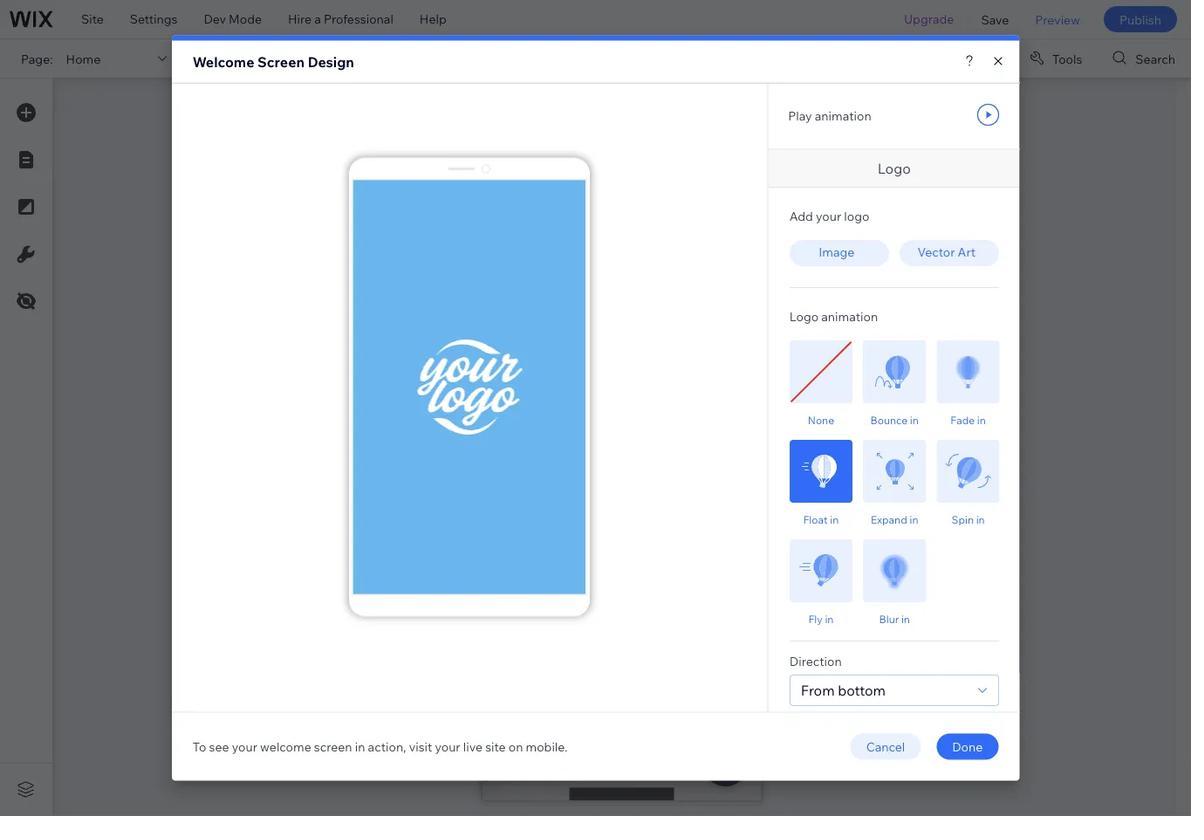 Task type: locate. For each thing, give the bounding box(es) containing it.
dev mode
[[204, 11, 262, 27]]

see
[[209, 739, 229, 754]]

a
[[315, 11, 321, 27]]

action,
[[368, 739, 406, 754]]

0 vertical spatial logo
[[877, 159, 911, 177]]

in right fly
[[825, 612, 834, 625]]

save button
[[968, 0, 1023, 38]]

logo
[[844, 208, 869, 224]]

spin
[[951, 512, 974, 526]]

preview
[[1036, 12, 1081, 27]]

publish
[[1120, 12, 1162, 27]]

fade in
[[950, 413, 986, 426]]

in right screen
[[355, 739, 365, 754]]

play
[[789, 108, 812, 124]]

1 vertical spatial logo
[[789, 309, 819, 324]]

animation for play animation
[[815, 108, 872, 124]]

blur
[[879, 612, 899, 625]]

1 vertical spatial animation
[[821, 309, 878, 324]]

logo for logo
[[877, 159, 911, 177]]

your
[[816, 208, 841, 224], [232, 739, 257, 754], [435, 739, 461, 754]]

your right add
[[816, 208, 841, 224]]

100%
[[972, 51, 1003, 66]]

screen
[[258, 53, 305, 70]]

search
[[1136, 51, 1176, 66]]

logo
[[877, 159, 911, 177], [789, 309, 819, 324]]

welcome screen design
[[193, 53, 354, 70]]

none
[[808, 413, 834, 426]]

upgrade
[[904, 11, 955, 27]]

add
[[789, 208, 813, 224]]

direction
[[789, 653, 842, 669]]

visit
[[409, 739, 432, 754]]

your right see
[[232, 739, 257, 754]]

animation right play
[[815, 108, 872, 124]]

cancel button
[[851, 734, 921, 760]]

1 horizontal spatial logo
[[877, 159, 911, 177]]

in for spin in
[[976, 512, 985, 526]]

on
[[509, 739, 523, 754]]

bottom
[[838, 681, 886, 699]]

in right fade
[[977, 413, 986, 426]]

expand
[[871, 512, 907, 526]]

screen
[[314, 739, 352, 754]]

cancel
[[867, 739, 906, 754]]

animation
[[815, 108, 872, 124], [821, 309, 878, 324]]

in
[[910, 413, 919, 426], [977, 413, 986, 426], [830, 512, 839, 526], [910, 512, 918, 526], [976, 512, 985, 526], [825, 612, 834, 625], [901, 612, 910, 625], [355, 739, 365, 754]]

animation down image button
[[821, 309, 878, 324]]

art
[[958, 244, 976, 259]]

in right the expand
[[910, 512, 918, 526]]

your left live
[[435, 739, 461, 754]]

done button
[[937, 734, 999, 760]]

in for fly in
[[825, 612, 834, 625]]

0 horizontal spatial logo
[[789, 309, 819, 324]]

help
[[420, 11, 447, 27]]

bounce
[[870, 413, 908, 426]]

tools button
[[1016, 39, 1098, 78]]

in right float
[[830, 512, 839, 526]]

in for fade in
[[977, 413, 986, 426]]

search button
[[1099, 39, 1192, 78]]

in right spin
[[976, 512, 985, 526]]

preview button
[[1023, 0, 1094, 38]]

image button
[[789, 240, 889, 266]]

live
[[463, 739, 483, 754]]

in right bounce
[[910, 413, 919, 426]]

from
[[801, 681, 835, 699]]

in for blur in
[[901, 612, 910, 625]]

100% button
[[944, 39, 1015, 78]]

in right blur
[[901, 612, 910, 625]]

0 vertical spatial animation
[[815, 108, 872, 124]]

fly
[[808, 612, 823, 625]]

to see your welcome screen in action, visit your live site on mobile.
[[193, 739, 568, 754]]

hire
[[288, 11, 312, 27]]

design
[[308, 53, 354, 70]]

float
[[803, 512, 828, 526]]



Task type: vqa. For each thing, say whether or not it's contained in the screenshot.
Title
no



Task type: describe. For each thing, give the bounding box(es) containing it.
vector art button
[[899, 240, 999, 266]]

welcome
[[260, 739, 311, 754]]

spin in
[[951, 512, 985, 526]]

vector
[[918, 244, 955, 259]]

save
[[982, 12, 1009, 27]]

in for float in
[[830, 512, 839, 526]]

publish button
[[1104, 6, 1178, 32]]

float in
[[803, 512, 839, 526]]

mode
[[229, 11, 262, 27]]

2 horizontal spatial your
[[816, 208, 841, 224]]

logo animation
[[789, 309, 878, 324]]

1 horizontal spatial your
[[435, 739, 461, 754]]

expand in
[[871, 512, 918, 526]]

https://www.wix.com/mysite
[[300, 51, 460, 66]]

home
[[66, 51, 101, 66]]

add your logo
[[789, 208, 869, 224]]

blur in
[[879, 612, 910, 625]]

site
[[485, 739, 506, 754]]

play animation
[[789, 108, 872, 124]]

done
[[953, 739, 983, 754]]

bounce in
[[870, 413, 919, 426]]

mobile.
[[526, 739, 568, 754]]

dev
[[204, 11, 226, 27]]

to
[[193, 739, 206, 754]]

vector art
[[918, 244, 976, 259]]

animation for logo animation
[[821, 309, 878, 324]]

settings
[[130, 11, 178, 27]]

from bottom
[[801, 681, 886, 699]]

hire a professional
[[288, 11, 394, 27]]

0 horizontal spatial your
[[232, 739, 257, 754]]

fly in
[[808, 612, 834, 625]]

in for bounce in
[[910, 413, 919, 426]]

welcome
[[193, 53, 254, 70]]

image
[[819, 244, 854, 259]]

professional
[[324, 11, 394, 27]]

fade
[[950, 413, 975, 426]]

logo for logo animation
[[789, 309, 819, 324]]

in for expand in
[[910, 512, 918, 526]]

tools
[[1053, 51, 1083, 66]]

site
[[81, 11, 104, 27]]



